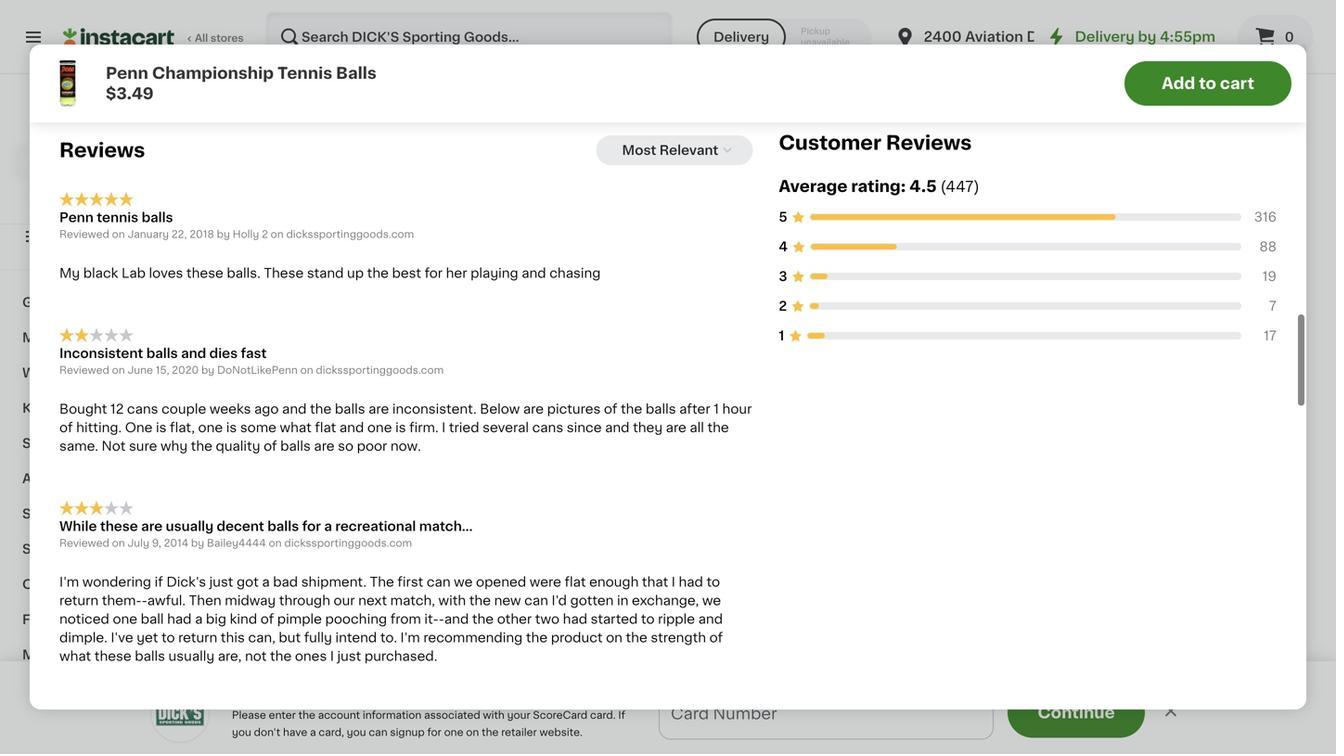 Task type: vqa. For each thing, say whether or not it's contained in the screenshot.


Task type: locate. For each thing, give the bounding box(es) containing it.
add button
[[877, 239, 949, 272], [1050, 239, 1121, 272], [1222, 239, 1294, 272], [359, 620, 431, 654], [532, 620, 603, 654]]

dri- down history
[[656, 37, 681, 50]]

3 dri- from the left
[[1174, 37, 1199, 50]]

00 inside $ 24 00
[[835, 13, 850, 24]]

just up then
[[209, 576, 233, 589]]

Card Number text field
[[660, 688, 993, 739]]

add
[[1162, 76, 1196, 91], [53, 197, 74, 207], [912, 249, 939, 262], [1085, 249, 1112, 262], [1258, 249, 1285, 262], [394, 630, 421, 643], [567, 630, 594, 643], [794, 713, 826, 729]]

full
[[815, 39, 835, 52]]

0 horizontal spatial return
[[59, 594, 99, 607]]

with up retailer
[[483, 711, 505, 721]]

socks up (381) at the top right
[[1206, 74, 1245, 87]]

99 for 18
[[313, 13, 327, 24]]

intend
[[336, 632, 377, 645]]

2 vertical spatial 3
[[712, 713, 722, 729]]

crew
[[871, 56, 904, 69], [624, 74, 658, 87]]

0 vertical spatial through
[[172, 2, 224, 15]]

1 vertical spatial store
[[855, 39, 889, 52]]

90
[[1119, 21, 1137, 34]]

inconsistent
[[59, 347, 143, 360]]

to inside button
[[1200, 76, 1217, 91]]

to right yet on the left bottom of the page
[[161, 632, 175, 645]]

two
[[535, 613, 560, 626]]

had up exchange,
[[679, 576, 704, 589]]

by inside "penn tennis balls reviewed on january 22, 2018 by holly 2 on dickssportinggoods.com"
[[217, 229, 230, 240]]

dri- for nike
[[525, 37, 550, 50]]

2 28 from the left
[[634, 13, 660, 32]]

0 vertical spatial just
[[209, 576, 233, 589]]

0 horizontal spatial fit
[[550, 37, 570, 50]]

bought
[[59, 403, 107, 416]]

nike for nike kids' everyday cushioned crew socks - black
[[797, 37, 825, 50]]

many in stock
[[642, 128, 716, 138]]

to inside treatment tracker modal dialog
[[887, 713, 904, 729]]

on left july at left
[[112, 538, 125, 548]]

if left not.
[[254, 21, 263, 34]]

for inside while these are usually decent balls for a recreational match... reviewed on july 9, 2014 by bailey4444 on dickssportinggoods.com
[[302, 520, 321, 533]]

1 horizontal spatial $ 28 00
[[628, 13, 677, 32]]

more for more button in the right of the page
[[1003, 716, 1031, 726]]

2014
[[164, 538, 189, 548]]

of
[[604, 403, 618, 416], [59, 421, 73, 434], [264, 440, 277, 453], [261, 613, 274, 626], [710, 632, 723, 645]]

1 horizontal spatial fit
[[681, 37, 700, 50]]

2 $ 28 00 from the left
[[628, 13, 677, 32]]

balls down the government-
[[336, 65, 377, 81]]

2 reviewed from the top
[[59, 365, 109, 375]]

2 everyday from the left
[[864, 37, 925, 50]]

a up strapless
[[306, 39, 313, 52]]

i right that
[[672, 576, 676, 589]]

28 inside 28 nike dri-fit everyday plus cushion training no-show socks
[[1152, 13, 1178, 32]]

0 vertical spatial crew
[[871, 56, 904, 69]]

everyday down eligible
[[864, 37, 925, 50]]

1 vertical spatial scorecard
[[533, 711, 588, 721]]

0 horizontal spatial with
[[439, 594, 466, 607]]

0 horizontal spatial cushion
[[655, 56, 709, 69]]

1 vertical spatial crew
[[624, 74, 658, 87]]

total
[[1198, 110, 1222, 120]]

1 sports from the top
[[22, 508, 67, 521]]

- inside the nike kids' everyday cushioned crew socks - black
[[797, 74, 802, 87]]

sports for sports gear accessories
[[22, 543, 67, 556]]

balls up penn championship tennis balls
[[335, 403, 365, 416]]

buy it again link
[[11, 181, 226, 218]]

outdoors
[[22, 578, 86, 591]]

1 or from the left
[[123, 21, 136, 34]]

ball
[[141, 613, 164, 626]]

28 for dri-
[[634, 13, 660, 32]]

2
[[262, 229, 268, 240], [779, 300, 787, 313]]

kids link
[[11, 391, 226, 426]]

0 horizontal spatial i
[[330, 650, 334, 663]]

1 item carousel region from the top
[[279, 167, 1300, 533]]

you
[[223, 39, 248, 52], [232, 728, 251, 738], [347, 728, 366, 738]]

dick's down history
[[649, 39, 695, 52]]

2 vertical spatial penn
[[279, 426, 312, 439]]

apparel
[[378, 557, 458, 576]]

balls
[[142, 211, 173, 224], [146, 347, 178, 360], [335, 403, 365, 416], [646, 403, 676, 416], [280, 440, 311, 453], [268, 520, 299, 533], [135, 650, 165, 663]]

1 vertical spatial these
[[100, 520, 138, 533]]

2 vertical spatial -
[[439, 613, 445, 626]]

tennis inside penn championship tennis balls
[[279, 444, 321, 457]]

can inside please enter the account information associated with your scorecard card. if you don't have a card, you can signup for one on the retailer website.
[[369, 728, 388, 738]]

nike down "purchases"
[[797, 37, 825, 50]]

1 horizontal spatial had
[[563, 613, 588, 626]]

sports up the outdoors
[[22, 543, 67, 556]]

continue
[[1038, 706, 1116, 721]]

dickssportinggoods.com inside inconsistent balls and dies fast reviewed on june 15, 2020 by donotlikepenn on dickssportinggoods.com
[[316, 365, 444, 375]]

can down the information
[[369, 728, 388, 738]]

usually inside while these are usually decent balls for a recreational match... reviewed on july 9, 2014 by bailey4444 on dickssportinggoods.com
[[166, 520, 214, 533]]

shoes link
[[11, 426, 226, 461]]

most up goods's
[[743, 21, 776, 34]]

item carousel region
[[279, 167, 1300, 533], [279, 548, 1300, 755]]

returned
[[367, 2, 423, 15]]

00
[[490, 13, 504, 24], [662, 13, 677, 24], [835, 13, 850, 24]]

0 horizontal spatial 99
[[313, 13, 327, 24]]

in
[[569, 21, 580, 34], [674, 128, 684, 138], [617, 594, 629, 607]]

1 horizontal spatial delivery
[[1075, 30, 1135, 44]]

sporting up 100% satisfaction guarantee button
[[91, 138, 149, 151]]

dri- down days.
[[1174, 37, 1199, 50]]

by right 2018 at the left of the page
[[217, 229, 230, 240]]

0 vertical spatial store
[[935, 2, 968, 15]]

can up your
[[288, 2, 312, 15]]

4 nike from the left
[[1142, 37, 1171, 50]]

fit inside 28 nike dri-fit everyday plus cushion training no-show socks
[[1199, 37, 1219, 50]]

are left so
[[314, 440, 335, 453]]

$ inside $ 39 99
[[628, 402, 634, 412]]

1 horizontal spatial everyday
[[864, 37, 925, 50]]

associated
[[424, 711, 481, 721]]

had up product
[[563, 613, 588, 626]]

1 horizontal spatial in
[[617, 594, 629, 607]]

gotten
[[571, 594, 614, 607]]

2 down 5
[[779, 300, 787, 313]]

0 vertical spatial if
[[1224, 2, 1233, 15]]

1 vertical spatial 4
[[779, 241, 788, 254]]

1 vertical spatial championship
[[315, 426, 410, 439]]

instacart up may on the left top
[[140, 21, 198, 34]]

1 horizontal spatial plus
[[1142, 56, 1169, 69]]

sporting inside $ 11 99 $12.99 dick's sporting goods ball pump
[[501, 426, 557, 439]]

delivery by 4:55pm link
[[1046, 26, 1216, 48]]

in-
[[426, 2, 444, 15], [838, 39, 855, 52]]

None search field
[[266, 11, 673, 63]]

are,
[[218, 650, 242, 663]]

customer reviews
[[779, 133, 972, 153]]

to up (381) at the top right
[[1200, 76, 1217, 91]]

2 horizontal spatial return
[[892, 39, 931, 52]]

by inside while these are usually decent balls for a recreational match... reviewed on july 9, 2014 by bailey4444 on dickssportinggoods.com
[[191, 538, 204, 548]]

gear for sports gear
[[70, 508, 103, 521]]

return inside "items purchased through instacart can only be returned in-store. go to the customer service desk at any dick's sporting goods retail store and present your transaction barcode, if available, or instacart receipt, if not. your barcode or receipt will be accessible in your order history page. most purchases are eligible for exchange or refund within 90 days. dick's sporting goods may ask you to show a government-issued photo id. for more details, see dick's sporting goods's full in-store return policy for details: https://www.dickssportinggoods.com/s/return-policy"
[[892, 39, 931, 52]]

men's
[[483, 37, 522, 50]]

plus inside nike dri-fit everyday plus cushion training crew socks
[[624, 56, 651, 69]]

4:55pm
[[1160, 30, 1216, 44]]

playing
[[471, 267, 519, 280]]

1 horizontal spatial 28
[[634, 13, 660, 32]]

0 horizontal spatial -
[[142, 594, 147, 607]]

0 horizontal spatial 00
[[490, 13, 504, 24]]

1 vertical spatial instacart
[[140, 21, 198, 34]]

penn down it
[[59, 211, 94, 224]]

i'm
[[59, 576, 79, 589], [401, 632, 420, 645]]

100% satisfaction guarantee add scorecard to save
[[47, 179, 197, 207]]

awful.
[[147, 594, 186, 607]]

0 horizontal spatial dick's sporting goods logo image
[[101, 97, 136, 132]]

what inside "i'm wondering if dick's just got a bad shipment. the first can we opened were flat enough that i had to return them--awful. then midway through our next match, with the new can i'd gotten in exchange, we noticed one ball had a big kind of pimple pooching from it--and the other two had started to ripple and dimple. i've yet to return this can, but fully intend to. i'm recommending the product on the strength of what these balls usually are, not the ones i just purchased."
[[59, 650, 91, 663]]

your up retailer
[[507, 711, 531, 721]]

1 horizontal spatial -
[[439, 613, 445, 626]]

flat inside bought 12 cans couple weeks ago and the balls are inconsistent. below are pictures of the balls after 1 hour of hitting. one is flat, one is some what flat and one is firm. i tried several cans since and they are all the same. not sure why the quality of balls are so poor now.
[[315, 421, 336, 434]]

tennis down calia
[[278, 65, 333, 81]]

decent
[[217, 520, 264, 533]]

3 reviewed from the top
[[59, 538, 109, 548]]

the inside "items purchased through instacart can only be returned in-store. go to the customer service desk at any dick's sporting goods retail store and present your transaction barcode, if available, or instacart receipt, if not. your barcode or receipt will be accessible in your order history page. most purchases are eligible for exchange or refund within 90 days. dick's sporting goods may ask you to show a government-issued photo id. for more details, see dick's sporting goods's full in-store return policy for details: https://www.dickssportinggoods.com/s/return-policy"
[[523, 2, 545, 15]]

1 vertical spatial flat
[[565, 576, 586, 589]]

cushion down history
[[655, 56, 709, 69]]

$ left your
[[282, 13, 289, 24]]

plus down see
[[624, 56, 651, 69]]

quarter
[[451, 56, 502, 69]]

nike men's dri-fit quarter socks
[[451, 37, 570, 69]]

0 horizontal spatial scorecard
[[76, 197, 133, 207]]

dri- inside 28 nike dri-fit everyday plus cushion training no-show socks
[[1174, 37, 1199, 50]]

is down weeks
[[226, 421, 237, 434]]

2 sports from the top
[[22, 543, 67, 556]]

flat
[[315, 421, 336, 434], [565, 576, 586, 589]]

a
[[306, 39, 313, 52], [324, 520, 332, 533], [262, 576, 270, 589], [195, 613, 203, 626], [310, 728, 316, 738]]

add scorecard to save link
[[53, 195, 184, 210]]

$ 28 00 up photo
[[455, 13, 504, 32]]

0 horizontal spatial your
[[507, 711, 531, 721]]

nike for nike men's dri-fit quarter socks
[[451, 37, 480, 50]]

and inside "items purchased through instacart can only be returned in-store. go to the customer service desk at any dick's sporting goods retail store and present your transaction barcode, if available, or instacart receipt, if not. your barcode or receipt will be accessible in your order history page. most purchases are eligible for exchange or refund within 90 days. dick's sporting goods may ask you to show a government-issued photo id. for more details, see dick's sporting goods's full in-store return policy for details: https://www.dickssportinggoods.com/s/return-policy"
[[972, 2, 996, 15]]

on down started
[[606, 632, 623, 645]]

penn inside penn championship tennis balls
[[279, 426, 312, 439]]

1 horizontal spatial i'm
[[401, 632, 420, 645]]

2 00 from the left
[[662, 13, 677, 24]]

don't
[[254, 728, 281, 738]]

0 vertical spatial -
[[797, 74, 802, 87]]

0 vertical spatial &
[[89, 578, 100, 591]]

0 horizontal spatial 28
[[462, 13, 488, 32]]

0 horizontal spatial or
[[123, 21, 136, 34]]

2 horizontal spatial dri-
[[1174, 37, 1199, 50]]

next left orders
[[671, 713, 708, 729]]

1 vertical spatial penn
[[59, 211, 94, 224]]

desk
[[665, 2, 696, 15]]

1 horizontal spatial most
[[743, 21, 776, 34]]

more left "continue"
[[1003, 716, 1031, 726]]

2 item carousel region from the top
[[279, 548, 1300, 755]]

4.5
[[910, 179, 937, 195]]

balls left "poor"
[[324, 444, 355, 457]]

yet
[[137, 632, 158, 645]]

these left balls.
[[187, 267, 224, 280]]

a right have at the bottom left of page
[[310, 728, 316, 738]]

0 horizontal spatial everyday
[[704, 37, 765, 50]]

on right "bailey4444"
[[269, 538, 282, 548]]

dick's
[[743, 2, 789, 15], [1178, 21, 1225, 34], [649, 39, 695, 52], [40, 138, 88, 151], [451, 426, 497, 439]]

2 vertical spatial your
[[507, 711, 531, 721]]

1 vertical spatial pump
[[478, 444, 516, 457]]

outdoors & recreation link
[[11, 567, 226, 602]]

be down go
[[475, 21, 492, 34]]

one down the associated
[[444, 728, 464, 738]]

0 vertical spatial policy
[[935, 39, 975, 52]]

1 horizontal spatial more
[[1003, 716, 1031, 726]]

crew down see
[[624, 74, 658, 87]]

1 training from the left
[[712, 56, 763, 69]]

2 horizontal spatial is
[[396, 421, 406, 434]]

3 down 5
[[779, 270, 788, 283]]

through up all
[[172, 2, 224, 15]]

add inside button
[[1162, 76, 1196, 91]]

00 for men's
[[490, 13, 504, 24]]

2 is from the left
[[226, 421, 237, 434]]

00 for kids'
[[835, 13, 850, 24]]

2 dri- from the left
[[656, 37, 681, 50]]

1 vertical spatial your
[[584, 21, 613, 34]]

1 horizontal spatial 3
[[712, 713, 722, 729]]

0 horizontal spatial 2
[[262, 229, 268, 240]]

black, l, 4 total options
[[1142, 110, 1265, 120]]

cushion inside nike dri-fit everyday plus cushion training crew socks
[[655, 56, 709, 69]]

pump inside $ 11 99 $12.99 dick's sporting goods ball pump
[[478, 444, 516, 457]]

championship for penn championship tennis balls
[[315, 426, 410, 439]]

enter
[[269, 711, 296, 721]]

1 dri- from the left
[[525, 37, 550, 50]]

socks inside nike men's dri-fit quarter socks
[[505, 56, 544, 69]]

0 horizontal spatial 1
[[714, 403, 719, 416]]

penn for penn tennis balls reviewed on january 22, 2018 by holly 2 on dickssportinggoods.com
[[59, 211, 94, 224]]

1 horizontal spatial dick's sporting goods logo image
[[150, 684, 210, 744]]

dick's sporting goods logo image inside dick's sporting goods link
[[101, 97, 136, 132]]

in- up receipt
[[426, 2, 444, 15]]

usually left are,
[[169, 650, 215, 663]]

crew inside the nike kids' everyday cushioned crew socks - black
[[871, 56, 904, 69]]

store down eligible
[[855, 39, 889, 52]]

eligible
[[875, 21, 922, 34]]

by right 2020
[[201, 365, 215, 375]]

1 vertical spatial with
[[483, 711, 505, 721]]

4 right l, at the right of the page
[[1188, 110, 1195, 120]]

got
[[237, 576, 259, 589]]

& inside "link"
[[74, 614, 85, 627]]

penn inside penn championship tennis balls $3.49
[[106, 65, 148, 81]]

1 vertical spatial policy
[[378, 58, 419, 71]]

- left black
[[797, 74, 802, 87]]

buy
[[52, 193, 78, 206]]

accessories
[[22, 473, 105, 486], [106, 543, 189, 556]]

12
[[110, 403, 124, 416]]

2 vertical spatial return
[[178, 632, 217, 645]]

we
[[454, 576, 473, 589], [703, 594, 721, 607]]

for inside please enter the account information associated with your scorecard card. if you don't have a card, you can signup for one on the retailer website.
[[427, 728, 442, 738]]

2 horizontal spatial in
[[674, 128, 684, 138]]

to left save
[[135, 197, 146, 207]]

99 inside $ 18 99
[[313, 13, 327, 24]]

nike
[[451, 37, 480, 50], [624, 37, 653, 50], [797, 37, 825, 50], [1142, 37, 1171, 50]]

orders
[[726, 713, 780, 729]]

1 horizontal spatial 2
[[779, 300, 787, 313]]

training down page.
[[712, 56, 763, 69]]

most inside "items purchased through instacart can only be returned in-store. go to the customer service desk at any dick's sporting goods retail store and present your transaction barcode, if available, or instacart receipt, if not. your barcode or receipt will be accessible in your order history page. most purchases are eligible for exchange or refund within 90 days. dick's sporting goods may ask you to show a government-issued photo id. for more details, see dick's sporting goods's full in-store return policy for details: https://www.dickssportinggoods.com/s/return-policy"
[[743, 21, 776, 34]]

$ up they
[[628, 402, 634, 412]]

0 vertical spatial scorecard
[[76, 197, 133, 207]]

fitness
[[22, 614, 71, 627]]

24
[[807, 13, 833, 32]]

the up penn championship tennis balls
[[310, 403, 332, 416]]

1 horizontal spatial 00
[[662, 13, 677, 24]]

1 vertical spatial return
[[59, 594, 99, 607]]

0 vertical spatial most
[[743, 21, 776, 34]]

1 00 from the left
[[490, 13, 504, 24]]

dies
[[210, 347, 238, 360]]

2 gear from the top
[[70, 543, 103, 556]]

2 training from the left
[[1230, 56, 1281, 69]]

in up started
[[617, 594, 629, 607]]

we right exchange,
[[703, 594, 721, 607]]

not.
[[266, 21, 292, 34]]

everyday inside the nike kids' everyday cushioned crew socks - black
[[864, 37, 925, 50]]

i right firm.
[[442, 421, 446, 434]]

what inside bought 12 cans couple weeks ago and the balls are inconsistent. below are pictures of the balls after 1 hour of hitting. one is flat, one is some what flat and one is firm. i tried several cans since and they are all the same. not sure why the quality of balls are so poor now.
[[280, 421, 312, 434]]

2 vertical spatial in
[[617, 594, 629, 607]]

is
[[156, 421, 167, 434], [226, 421, 237, 434], [396, 421, 406, 434]]

1 is from the left
[[156, 421, 167, 434]]

1 horizontal spatial 4
[[1188, 110, 1195, 120]]

1 horizontal spatial cans
[[532, 421, 564, 434]]

0 vertical spatial penn
[[106, 65, 148, 81]]

you down account
[[347, 728, 366, 738]]

1 cushion from the left
[[655, 56, 709, 69]]

service type group
[[697, 19, 872, 56]]

a inside please enter the account information associated with your scorecard card. if you don't have a card, you can signup for one on the retailer website.
[[310, 728, 316, 738]]

gear for sports gear accessories
[[70, 543, 103, 556]]

dick's sporting goods
[[40, 138, 197, 151]]

dri- inside nike men's dri-fit quarter socks
[[525, 37, 550, 50]]

dick's sporting goods logo image
[[101, 97, 136, 132], [150, 684, 210, 744]]

reviewed down while
[[59, 538, 109, 548]]

gifting link
[[11, 285, 226, 320]]

championship for penn championship tennis balls $3.49
[[152, 65, 274, 81]]

reviewed down inconsistent
[[59, 365, 109, 375]]

1 vertical spatial dickssportinggoods.com
[[316, 365, 444, 375]]

2 horizontal spatial 3
[[779, 270, 788, 283]]

1 horizontal spatial we
[[703, 594, 721, 607]]

product group
[[279, 233, 436, 492], [451, 233, 609, 492], [797, 233, 954, 525], [969, 233, 1127, 514], [1142, 233, 1300, 507], [279, 615, 436, 755], [451, 615, 609, 755], [624, 615, 782, 755]]

0 vertical spatial instacart
[[227, 2, 285, 15]]

championship inside penn championship tennis balls
[[315, 426, 410, 439]]

0 vertical spatial what
[[280, 421, 312, 434]]

accessories up the sports gear
[[22, 473, 105, 486]]

0 vertical spatial 1
[[779, 330, 785, 343]]

if right barcode,
[[1224, 2, 1233, 15]]

3 fit from the left
[[1199, 37, 1219, 50]]

0
[[1285, 31, 1295, 44]]

1 plus from the left
[[624, 56, 651, 69]]

for up large at right top
[[978, 39, 996, 52]]

gear down while
[[70, 543, 103, 556]]

3 28 from the left
[[1152, 13, 1178, 32]]

1 $ 28 00 from the left
[[455, 13, 504, 32]]

1 everyday from the left
[[704, 37, 765, 50]]

- down recreation
[[142, 594, 147, 607]]

2 horizontal spatial 28
[[1152, 13, 1178, 32]]

penn inside "penn tennis balls reviewed on january 22, 2018 by holly 2 on dickssportinggoods.com"
[[59, 211, 94, 224]]

tennis inside penn championship tennis balls $3.49
[[278, 65, 333, 81]]

cart
[[1221, 76, 1255, 91]]

dimple.
[[59, 632, 107, 645]]

on left june
[[112, 365, 125, 375]]

1 28 from the left
[[462, 13, 488, 32]]

$ 28 00
[[455, 13, 504, 32], [628, 13, 677, 32]]

on inside "i'm wondering if dick's just got a bad shipment. the first can we opened were flat enough that i had to return them--awful. then midway through our next match, with the new can i'd gotten in exchange, we noticed one ball had a big kind of pimple pooching from it--and the other two had started to ripple and dimple. i've yet to return this can, but fully intend to. i'm recommending the product on the strength of what these balls usually are, not the ones i just purchased."
[[606, 632, 623, 645]]

cans up one
[[127, 403, 158, 416]]

dickssportinggoods.com inside while these are usually decent balls for a recreational match... reviewed on july 9, 2014 by bailey4444 on dickssportinggoods.com
[[284, 538, 412, 548]]

product group containing 11
[[451, 233, 609, 492]]

i've
[[111, 632, 133, 645]]

cushion inside 28 nike dri-fit everyday plus cushion training no-show socks
[[1173, 56, 1227, 69]]

from
[[391, 613, 421, 626]]

2 fit from the left
[[681, 37, 700, 50]]

$12.99
[[502, 407, 545, 420]]

midway
[[225, 594, 276, 607]]

and inside inconsistent balls and dies fast reviewed on june 15, 2020 by donotlikepenn on dickssportinggoods.com
[[181, 347, 206, 360]]

many
[[642, 128, 672, 138]]

they
[[633, 421, 663, 434]]

bailey4444
[[207, 538, 266, 548]]

tennis down the $ 3 49
[[279, 444, 321, 457]]

1 vertical spatial gear
[[70, 543, 103, 556]]

0 horizontal spatial in-
[[426, 2, 444, 15]]

reviewed inside while these are usually decent balls for a recreational match... reviewed on july 9, 2014 by bailey4444 on dickssportinggoods.com
[[59, 538, 109, 548]]

88
[[1260, 241, 1277, 254]]

3 or from the left
[[1014, 21, 1027, 34]]

relevant
[[660, 144, 719, 157]]

0 horizontal spatial cans
[[127, 403, 158, 416]]

balls inside penn championship tennis balls $3.49
[[336, 65, 377, 81]]

(381)
[[1211, 95, 1236, 105]]

2 plus from the left
[[1142, 56, 1169, 69]]

with up the it-
[[439, 594, 466, 607]]

next down the
[[358, 594, 387, 607]]

exchange
[[947, 21, 1010, 34]]

0 vertical spatial sports
[[22, 508, 67, 521]]

dick's sporting goods logo image left the please
[[150, 684, 210, 744]]

receipt
[[401, 21, 448, 34]]

1 nike from the left
[[451, 37, 480, 50]]

crew down eligible
[[871, 56, 904, 69]]

0 horizontal spatial training
[[712, 56, 763, 69]]

nike down order
[[624, 37, 653, 50]]

2 vertical spatial reviewed
[[59, 538, 109, 548]]

1 horizontal spatial policy
[[935, 39, 975, 52]]

can
[[288, 2, 312, 15], [427, 576, 451, 589], [525, 594, 549, 607], [369, 728, 388, 738]]

scorecard inside 100% satisfaction guarantee add scorecard to save
[[76, 197, 133, 207]]

ball
[[451, 444, 475, 457]]

fit inside nike men's dri-fit quarter socks
[[550, 37, 570, 50]]

dickssportinggoods.com up women's apparel
[[284, 538, 412, 548]]

3 nike from the left
[[797, 37, 825, 50]]

0 horizontal spatial more
[[22, 649, 57, 662]]

i right ones
[[330, 650, 334, 663]]

a left the recreational
[[324, 520, 332, 533]]

1 horizontal spatial your
[[584, 21, 613, 34]]

$18.99 original price: $45.00 element
[[279, 10, 436, 34]]

delivery down transaction
[[1075, 30, 1135, 44]]

3 inside treatment tracker modal dialog
[[712, 713, 722, 729]]

some
[[240, 421, 277, 434]]

sporting inside dick's sporting goods link
[[91, 138, 149, 151]]

ask
[[197, 39, 220, 52]]

delivery inside button
[[714, 31, 770, 44]]

0 vertical spatial 2
[[262, 229, 268, 240]]

1 vertical spatial women's
[[279, 557, 373, 576]]

$ up tried
[[455, 402, 462, 412]]

3 00 from the left
[[835, 13, 850, 24]]

2 nike from the left
[[624, 37, 653, 50]]

sports for sports gear
[[22, 508, 67, 521]]

just down intend
[[337, 650, 361, 663]]

1 horizontal spatial pump
[[742, 426, 780, 439]]

1 gear from the top
[[70, 508, 103, 521]]

to
[[507, 2, 520, 15], [251, 39, 264, 52], [1200, 76, 1217, 91], [135, 197, 146, 207], [707, 576, 720, 589], [641, 613, 655, 626], [161, 632, 175, 645], [887, 713, 904, 729]]

by right 2014
[[191, 538, 204, 548]]

2 horizontal spatial or
[[1014, 21, 1027, 34]]

★★★★★
[[279, 74, 343, 87], [279, 74, 343, 87], [1142, 92, 1207, 105], [1142, 92, 1207, 105], [59, 192, 134, 207], [59, 192, 134, 207], [59, 328, 134, 343], [59, 501, 134, 516], [59, 501, 134, 516]]

fit for 28
[[1199, 37, 1219, 50]]

00 right 24
[[835, 13, 850, 24]]

satisfaction
[[78, 179, 140, 189]]

1 horizontal spatial or
[[385, 21, 398, 34]]

we left opened
[[454, 576, 473, 589]]

more inside button
[[1003, 716, 1031, 726]]

1 fit from the left
[[550, 37, 570, 50]]

2 horizontal spatial 99
[[663, 402, 677, 412]]

championship down ask
[[152, 65, 274, 81]]

the down flat,
[[191, 440, 213, 453]]

1 reviewed from the top
[[59, 229, 109, 240]]

on
[[112, 229, 125, 240], [271, 229, 284, 240], [112, 365, 125, 375], [300, 365, 313, 375], [112, 538, 125, 548], [269, 538, 282, 548], [606, 632, 623, 645], [646, 713, 667, 729], [466, 728, 479, 738]]

2 cushion from the left
[[1173, 56, 1227, 69]]

socks inside 28 nike dri-fit everyday plus cushion training no-show socks
[[1206, 74, 1245, 87]]

championship inside penn championship tennis balls $3.49
[[152, 65, 274, 81]]

3 everyday from the left
[[1222, 37, 1283, 50]]

2 or from the left
[[385, 21, 398, 34]]

january
[[128, 229, 169, 240]]



Task type: describe. For each thing, give the bounding box(es) containing it.
on down tennis
[[112, 229, 125, 240]]

dick's inside $ 11 99 $12.99 dick's sporting goods ball pump
[[451, 426, 497, 439]]

the up they
[[621, 403, 643, 416]]

$ 39 99
[[628, 401, 677, 421]]

i inside bought 12 cans couple weeks ago and the balls are inconsistent. below are pictures of the balls after 1 hour of hitting. one is flat, one is some what flat and one is firm. i tried several cans since and they are all the same. not sure why the quality of balls are so poor now.
[[442, 421, 446, 434]]

to.
[[380, 632, 397, 645]]

2 horizontal spatial if
[[1224, 2, 1233, 15]]

on inside please enter the account information associated with your scorecard card. if you don't have a card, you can signup for one on the retailer website.
[[466, 728, 479, 738]]

are inside while these are usually decent balls for a recreational match... reviewed on july 9, 2014 by bailey4444 on dickssportinggoods.com
[[141, 520, 163, 533]]

plus inside 28 nike dri-fit everyday plus cushion training no-show socks
[[1142, 56, 1169, 69]]

adidas
[[969, 37, 1013, 50]]

balls.
[[227, 267, 261, 280]]

get
[[502, 713, 533, 729]]

1 vertical spatial -
[[142, 594, 147, 607]]

on inside treatment tracker modal dialog
[[646, 713, 667, 729]]

purchased.
[[365, 650, 438, 663]]

these inside "i'm wondering if dick's just got a bad shipment. the first can we opened were flat enough that i had to return them--awful. then midway through our next match, with the new can i'd gotten in exchange, we noticed one ball had a big kind of pimple pooching from it--and the other two had started to ripple and dimple. i've yet to return this can, but fully intend to. i'm recommending the product on the strength of what these balls usually are, not the ones i just purchased."
[[94, 650, 132, 663]]

55 adidas defender iv large duffel bag
[[969, 13, 1093, 69]]

with inside "i'm wondering if dick's just got a bad shipment. the first can we opened were flat enough that i had to return them--awful. then midway through our next match, with the new can i'd gotten in exchange, we noticed one ball had a big kind of pimple pooching from it--and the other two had started to ripple and dimple. i've yet to return this can, but fully intend to. i'm recommending the product on the strength of what these balls usually are, not the ones i just purchased."
[[439, 594, 466, 607]]

gifting
[[22, 296, 69, 309]]

sporting up "purchases"
[[793, 2, 849, 15]]

can inside "items purchased through instacart can only be returned in-store. go to the customer service desk at any dick's sporting goods retail store and present your transaction barcode, if available, or instacart receipt, if not. your barcode or receipt will be accessible in your order history page. most purchases are eligible for exchange or refund within 90 days. dick's sporting goods may ask you to show a government-issued photo id. for more details, see dick's sporting goods's full in-store return policy for details: https://www.dickssportinggoods.com/s/return-policy"
[[288, 2, 312, 15]]

accessories link
[[11, 461, 226, 497]]

pictures
[[547, 403, 601, 416]]

next inside treatment tracker modal dialog
[[671, 713, 708, 729]]

match,
[[391, 594, 435, 607]]

to right go
[[507, 2, 520, 15]]

scorecard inside please enter the account information associated with your scorecard card. if you don't have a card, you can signup for one on the retailer website.
[[533, 711, 588, 721]]

balls for penn championship tennis balls
[[324, 444, 355, 457]]

on up 49
[[300, 365, 313, 375]]

tennis for penn championship tennis balls $3.49
[[278, 65, 333, 81]]

training inside nike dri-fit everyday plus cushion training crew socks
[[712, 56, 763, 69]]

the left retailer
[[482, 728, 499, 738]]

& for outdoors
[[89, 578, 100, 591]]

signup
[[390, 728, 425, 738]]

bad
[[273, 576, 298, 589]]

kids'
[[829, 37, 861, 50]]

usually inside "i'm wondering if dick's just got a bad shipment. the first can we opened were flat enough that i had to return them--awful. then midway through our next match, with the new can i'd gotten in exchange, we noticed one ball had a big kind of pimple pooching from it--and the other two had started to ripple and dimple. i've yet to return this can, but fully intend to. i'm recommending the product on the strength of what these balls usually are, not the ones i just purchased."
[[169, 650, 215, 663]]

one inside "i'm wondering if dick's just got a bad shipment. the first can we opened were flat enough that i had to return them--awful. then midway through our next match, with the new can i'd gotten in exchange, we noticed one ball had a big kind of pimple pooching from it--and the other two had started to ripple and dimple. i've yet to return this can, but fully intend to. i'm recommending the product on the strength of what these balls usually are, not the ones i just purchased."
[[113, 613, 137, 626]]

delivery for delivery by 4:55pm
[[1075, 30, 1135, 44]]

training inside 28 nike dri-fit everyday plus cushion training no-show socks
[[1230, 56, 1281, 69]]

duffel
[[1009, 56, 1049, 69]]

rating:
[[852, 179, 906, 195]]

aviation
[[966, 30, 1024, 44]]

dri- for 28
[[1174, 37, 1199, 50]]

wondering
[[82, 576, 151, 589]]

0 vertical spatial cans
[[127, 403, 158, 416]]

11
[[462, 401, 479, 421]]

sporting down page.
[[698, 39, 754, 52]]

within
[[1076, 21, 1115, 34]]

fast
[[241, 347, 267, 360]]

purchased
[[100, 2, 169, 15]]

1 horizontal spatial instacart
[[227, 2, 285, 15]]

couple
[[162, 403, 206, 416]]

and up recommending on the left bottom of the page
[[445, 613, 469, 626]]

receipt,
[[201, 21, 251, 34]]

$3.99
[[325, 407, 363, 420]]

•
[[784, 714, 790, 729]]

sporting down available,
[[59, 39, 116, 52]]

sales
[[22, 684, 59, 697]]

of up same.
[[59, 421, 73, 434]]

these inside while these are usually decent balls for a recreational match... reviewed on july 9, 2014 by bailey4444 on dickssportinggoods.com
[[100, 520, 138, 533]]

have
[[283, 728, 308, 738]]

guarantee
[[143, 179, 197, 189]]

you down the please
[[232, 728, 251, 738]]

balls inside while these are usually decent balls for a recreational match... reviewed on july 9, 2014 by bailey4444 on dickssportinggoods.com
[[268, 520, 299, 533]]

2 inside "penn tennis balls reviewed on january 22, 2018 by holly 2 on dickssportinggoods.com"
[[262, 229, 268, 240]]

the down but
[[270, 650, 292, 663]]

customer
[[779, 133, 882, 153]]

instacart logo image
[[63, 26, 175, 48]]

0 vertical spatial these
[[187, 267, 224, 280]]

page.
[[703, 21, 740, 34]]

women's apparel
[[279, 557, 458, 576]]

one down weeks
[[198, 421, 223, 434]]

fit inside nike dri-fit everyday plus cushion training crew socks
[[681, 37, 700, 50]]

0 horizontal spatial reviews
[[59, 141, 145, 160]]

dickssportinggoods.com inside "penn tennis balls reviewed on january 22, 2018 by holly 2 on dickssportinggoods.com"
[[286, 229, 414, 240]]

0 vertical spatial we
[[454, 576, 473, 589]]

website.
[[540, 728, 583, 738]]

the left new
[[469, 594, 491, 607]]

$ 28 00 for men's
[[455, 13, 504, 32]]

balls down the $ 3 49
[[280, 440, 311, 453]]

calia women's shirred strapless bandeau
[[279, 37, 432, 69]]

39
[[634, 401, 661, 421]]

holly
[[233, 229, 259, 240]]

to down exchange,
[[641, 613, 655, 626]]

issued
[[401, 39, 444, 52]]

women's inside calia women's shirred strapless bandeau
[[322, 37, 382, 50]]

in inside "i'm wondering if dick's just got a bad shipment. the first can we opened were flat enough that i had to return them--awful. then midway through our next match, with the new can i'd gotten in exchange, we noticed one ball had a big kind of pimple pooching from it--and the other two had started to ripple and dimple. i've yet to return this can, but fully intend to. i'm recommending the product on the strength of what these balls usually are, not the ones i just purchased."
[[617, 594, 629, 607]]

0 vertical spatial be
[[347, 2, 364, 15]]

kids
[[22, 402, 52, 415]]

15,
[[156, 365, 169, 375]]

1 vertical spatial cans
[[532, 421, 564, 434]]

most relevant button
[[596, 136, 753, 165]]

balls for penn championship tennis balls $3.49
[[336, 65, 377, 81]]

can down were
[[525, 594, 549, 607]]

100%
[[47, 179, 76, 189]]

to inside 100% satisfaction guarantee add scorecard to save
[[135, 197, 146, 207]]

add inside treatment tracker modal dialog
[[794, 713, 826, 729]]

crew inside nike dri-fit everyday plus cushion training crew socks
[[624, 74, 658, 87]]

to right that
[[707, 576, 720, 589]]

outdoors & recreation
[[22, 578, 177, 591]]

0 horizontal spatial accessories
[[22, 473, 105, 486]]

fitness & health
[[22, 614, 133, 627]]

penn for penn championship tennis balls $3.49
[[106, 65, 148, 81]]

1 horizontal spatial store
[[935, 2, 968, 15]]

1 vertical spatial in-
[[838, 39, 855, 52]]

save
[[149, 197, 173, 207]]

all
[[195, 33, 208, 43]]

0 horizontal spatial instacart
[[140, 21, 198, 34]]

2400 aviation dr
[[924, 30, 1044, 44]]

2 horizontal spatial had
[[679, 576, 704, 589]]

$3.49 original price: $3.99 element
[[279, 399, 436, 423]]

lists
[[52, 230, 84, 243]]

charge bike floor pump
[[624, 426, 780, 439]]

99 for 11
[[481, 402, 495, 412]]

sports gear
[[22, 508, 103, 521]]

$ up photo
[[455, 13, 462, 24]]

0 horizontal spatial policy
[[378, 58, 419, 71]]

tennis for penn championship tennis balls
[[279, 444, 321, 457]]

of up can,
[[261, 613, 274, 626]]

your inside please enter the account information associated with your scorecard card. if you don't have a card, you can signup for one on the retailer website.
[[507, 711, 531, 721]]

product group containing 3
[[279, 233, 436, 492]]

a inside "items purchased through instacart can only be returned in-store. go to the customer service desk at any dick's sporting goods retail store and present your transaction barcode, if available, or instacart receipt, if not. your barcode or receipt will be accessible in your order history page. most purchases are eligible for exchange or refund within 90 days. dick's sporting goods may ask you to show a government-issued photo id. for more details, see dick's sporting goods's full in-store return policy for details: https://www.dickssportinggoods.com/s/return-policy"
[[306, 39, 313, 52]]

1 horizontal spatial 1
[[779, 330, 785, 343]]

best
[[392, 267, 422, 280]]

1 vertical spatial i
[[672, 576, 676, 589]]

the right all
[[708, 421, 729, 434]]

all stores
[[195, 33, 244, 43]]

show
[[1167, 74, 1202, 87]]

were
[[530, 576, 562, 589]]

and down the $3.99
[[340, 421, 364, 434]]

them-
[[102, 594, 142, 607]]

0 vertical spatial 4
[[1188, 110, 1195, 120]]

a left "big"
[[195, 613, 203, 626]]

while these are usually decent balls for a recreational match... reviewed on july 9, 2014 by bailey4444 on dickssportinggoods.com
[[59, 520, 473, 548]]

lists link
[[11, 218, 226, 255]]

everyday inside nike dri-fit everyday plus cushion training crew socks
[[704, 37, 765, 50]]

a right the got
[[262, 576, 270, 589]]

of left 39
[[604, 403, 618, 416]]

more for more link at the bottom of the page
[[22, 649, 57, 662]]

big
[[206, 613, 227, 626]]

only
[[316, 2, 344, 15]]

most inside 'button'
[[622, 144, 657, 157]]

you inside "items purchased through instacart can only be returned in-store. go to the customer service desk at any dick's sporting goods retail store and present your transaction barcode, if available, or instacart receipt, if not. your barcode or receipt will be accessible in your order history page. most purchases are eligible for exchange or refund within 90 days. dick's sporting goods may ask you to show a government-issued photo id. for more details, see dick's sporting goods's full in-store return policy for details: https://www.dickssportinggoods.com/s/return-policy"
[[223, 39, 248, 52]]

can right first
[[427, 576, 451, 589]]

1 inside bought 12 cans couple weeks ago and the balls are inconsistent. below are pictures of the balls after 1 hour of hitting. one is flat, one is some what flat and one is firm. i tried several cans since and they are all the same. not sure why the quality of balls are so poor now.
[[714, 403, 719, 416]]

and right ripple
[[699, 613, 723, 626]]

(447)
[[941, 180, 980, 195]]

socks inside nike dri-fit everyday plus cushion training crew socks
[[661, 74, 700, 87]]

balls inside "i'm wondering if dick's just got a bad shipment. the first can we opened were flat enough that i had to return them--awful. then midway through our next match, with the new can i'd gotten in exchange, we noticed one ball had a big kind of pimple pooching from it--and the other two had started to ripple and dimple. i've yet to return this can, but fully intend to. i'm recommending the product on the strength of what these balls usually are, not the ones i just purchased."
[[135, 650, 165, 663]]

government-
[[317, 39, 401, 52]]

(24)
[[347, 76, 368, 86]]

0 vertical spatial pump
[[742, 426, 780, 439]]

in inside "items purchased through instacart can only be returned in-store. go to the customer service desk at any dick's sporting goods retail store and present your transaction barcode, if available, or instacart receipt, if not. your barcode or receipt will be accessible in your order history page. most purchases are eligible for exchange or refund within 90 days. dick's sporting goods may ask you to show a government-issued photo id. for more details, see dick's sporting goods's full in-store return policy for details: https://www.dickssportinggoods.com/s/return-policy"
[[569, 21, 580, 34]]

$ inside $ 11 99 $12.99 dick's sporting goods ball pump
[[455, 402, 462, 412]]

for
[[510, 39, 531, 52]]

28 for men's
[[462, 13, 488, 32]]

$39.98 original price: $69.99 element
[[1142, 399, 1300, 423]]

flat inside "i'm wondering if dick's just got a bad shipment. the first can we opened were flat enough that i had to return them--awful. then midway through our next match, with the new can i'd gotten in exchange, we noticed one ball had a big kind of pimple pooching from it--and the other two had started to ripple and dimple. i've yet to return this can, but fully intend to. i'm recommending the product on the strength of what these balls usually are, not the ones i just purchased."
[[565, 576, 586, 589]]

1 vertical spatial if
[[254, 21, 263, 34]]

through inside "i'm wondering if dick's just got a bad shipment. the first can we opened were flat enough that i had to return them--awful. then midway through our next match, with the new can i'd gotten in exchange, we noticed one ball had a big kind of pimple pooching from it--and the other two had started to ripple and dimple. i've yet to return this can, but fully intend to. i'm recommending the product on the strength of what these balls usually are, not the ones i just purchased."
[[279, 594, 330, 607]]

dick's up service type group
[[743, 2, 789, 15]]

with inside please enter the account information associated with your scorecard card. if you don't have a card, you can signup for one on the retailer website.
[[483, 711, 505, 721]]

1 vertical spatial we
[[703, 594, 721, 607]]

the right up
[[367, 267, 389, 280]]

sports gear accessories
[[22, 543, 189, 556]]

if inside "i'm wondering if dick's just got a bad shipment. the first can we opened were flat enough that i had to return them--awful. then midway through our next match, with the new can i'd gotten in exchange, we noticed one ball had a big kind of pimple pooching from it--and the other two had started to ripple and dimple. i've yet to return this can, but fully intend to. i'm recommending the product on the strength of what these balls usually are, not the ones i just purchased."
[[155, 576, 163, 589]]

item carousel region containing women's apparel
[[279, 548, 1300, 755]]

1 vertical spatial in
[[674, 128, 684, 138]]

penn for penn championship tennis balls
[[279, 426, 312, 439]]

after
[[680, 403, 711, 416]]

free
[[537, 713, 571, 729]]

on right holly
[[271, 229, 284, 240]]

barcode,
[[1163, 2, 1221, 15]]

and left they
[[605, 421, 630, 434]]

& for fitness
[[74, 614, 85, 627]]

fit for nike
[[550, 37, 570, 50]]

1 horizontal spatial reviews
[[886, 133, 972, 153]]

3 inside product group
[[289, 401, 302, 421]]

these
[[264, 267, 304, 280]]

$ 28 00 for dri-
[[628, 13, 677, 32]]

delivery
[[575, 713, 642, 729]]

transaction
[[1086, 2, 1160, 15]]

other
[[497, 613, 532, 626]]

1 vertical spatial accessories
[[106, 543, 189, 556]]

tennis
[[97, 211, 139, 224]]

1 vertical spatial i'm
[[401, 632, 420, 645]]

to up 'https://www.dickssportinggoods.com/s/return-policy' link
[[251, 39, 264, 52]]

poor
[[357, 440, 387, 453]]

0 vertical spatial 3
[[779, 270, 788, 283]]

purchases
[[780, 21, 848, 34]]

0 vertical spatial i'm
[[59, 576, 79, 589]]

close image
[[1162, 702, 1181, 721]]

0 horizontal spatial had
[[167, 613, 192, 626]]

for left the her
[[425, 267, 443, 280]]

$ inside the $ 3 49
[[282, 402, 289, 412]]

delivery for delivery
[[714, 31, 770, 44]]

one inside please enter the account information associated with your scorecard card. if you don't have a card, you can signup for one on the retailer website.
[[444, 728, 464, 738]]

a inside while these are usually decent balls for a recreational match... reviewed on july 9, 2014 by bailey4444 on dickssportinggoods.com
[[324, 520, 332, 533]]

fitness & health link
[[11, 602, 226, 638]]

dick's sporting goods logo image for please
[[150, 684, 210, 744]]

of right 'strength'
[[710, 632, 723, 645]]

the down two
[[526, 632, 548, 645]]

and right ago in the left of the page
[[282, 403, 307, 416]]

by right 90
[[1139, 30, 1157, 44]]

treatment tracker modal dialog
[[241, 688, 1337, 755]]

$ up see
[[628, 13, 634, 24]]

it-
[[425, 613, 439, 626]]

item carousel region containing 3
[[279, 167, 1300, 533]]

3 is from the left
[[396, 421, 406, 434]]

0 horizontal spatial 4
[[779, 241, 788, 254]]

00 for dri-
[[662, 13, 677, 24]]

for down retail
[[925, 21, 943, 34]]

1 horizontal spatial just
[[337, 650, 361, 663]]

https://www.dickssportinggoods.com/s/return-policy link
[[59, 58, 419, 71]]

why
[[161, 440, 188, 453]]

calia
[[279, 37, 319, 50]]

$45.00
[[335, 19, 382, 32]]

one up "poor"
[[368, 421, 392, 434]]

dri- inside nike dri-fit everyday plus cushion training crew socks
[[656, 37, 681, 50]]

of down some at left
[[264, 440, 277, 453]]

the down started
[[626, 632, 648, 645]]

by inside inconsistent balls and dies fast reviewed on june 15, 2020 by donotlikepenn on dickssportinggoods.com
[[201, 365, 215, 375]]

$11.99 original price: $12.99 element
[[451, 399, 609, 423]]

are right the $3.99
[[369, 403, 389, 416]]

next inside "i'm wondering if dick's just got a bad shipment. the first can we opened were flat enough that i had to return them--awful. then midway through our next match, with the new can i'd gotten in exchange, we noticed one ball had a big kind of pimple pooching from it--and the other two had started to ripple and dimple. i've yet to return this can, but fully intend to. i'm recommending the product on the strength of what these balls usually are, not the ones i just purchased."
[[358, 594, 387, 607]]

quality
[[216, 440, 260, 453]]

balls up they
[[646, 403, 676, 416]]

inconsistent balls and dies fast reviewed on june 15, 2020 by donotlikepenn on dickssportinggoods.com
[[59, 347, 444, 375]]

everyday inside 28 nike dri-fit everyday plus cushion training no-show socks
[[1222, 37, 1283, 50]]

dick's down barcode,
[[1178, 21, 1225, 34]]

the up recommending on the left bottom of the page
[[472, 613, 494, 626]]

are left all
[[666, 421, 687, 434]]

account
[[318, 711, 360, 721]]

goods inside $ 11 99 $12.99 dick's sporting goods ball pump
[[560, 426, 604, 439]]

are inside "items purchased through instacart can only be returned in-store. go to the customer service desk at any dick's sporting goods retail store and present your transaction barcode, if available, or instacart receipt, if not. your barcode or receipt will be accessible in your order history page. most purchases are eligible for exchange or refund within 90 days. dick's sporting goods may ask you to show a government-issued photo id. for more details, see dick's sporting goods's full in-store return policy for details: https://www.dickssportinggoods.com/s/return-policy"
[[851, 21, 872, 34]]

17
[[1264, 330, 1277, 343]]

goods down purchased
[[119, 39, 163, 52]]

goods up the guarantee
[[152, 138, 197, 151]]

bag
[[1053, 56, 1078, 69]]

reviewed inside "penn tennis balls reviewed on january 22, 2018 by holly 2 on dickssportinggoods.com"
[[59, 229, 109, 240]]

reviewed inside inconsistent balls and dies fast reviewed on june 15, 2020 by donotlikepenn on dickssportinggoods.com
[[59, 365, 109, 375]]

stock
[[686, 128, 716, 138]]

socks inside the nike kids' everyday cushioned crew socks - black
[[908, 56, 947, 69]]

goods up eligible
[[852, 2, 896, 15]]

add inside 100% satisfaction guarantee add scorecard to save
[[53, 197, 74, 207]]

nike inside 28 nike dri-fit everyday plus cushion training no-show socks
[[1142, 37, 1171, 50]]

ago
[[254, 403, 279, 416]]

are up several
[[523, 403, 544, 416]]

the up have at the bottom left of page
[[299, 711, 316, 721]]

$ inside $ 18 99
[[282, 13, 289, 24]]

through inside "items purchased through instacart can only be returned in-store. go to the customer service desk at any dick's sporting goods retail store and present your transaction barcode, if available, or instacart receipt, if not. your barcode or receipt will be accessible in your order history page. most purchases are eligible for exchange or refund within 90 days. dick's sporting goods may ask you to show a government-issued photo id. for more details, see dick's sporting goods's full in-store return policy for details: https://www.dickssportinggoods.com/s/return-policy"
[[172, 2, 224, 15]]

dick's inside dick's sporting goods link
[[40, 138, 88, 151]]

99 for 39
[[663, 402, 677, 412]]

photo
[[447, 39, 486, 52]]

2 vertical spatial i
[[330, 650, 334, 663]]

balls inside "penn tennis balls reviewed on january 22, 2018 by holly 2 on dickssportinggoods.com"
[[142, 211, 173, 224]]

balls inside inconsistent balls and dies fast reviewed on june 15, 2020 by donotlikepenn on dickssportinggoods.com
[[146, 347, 178, 360]]

and right playing
[[522, 267, 546, 280]]

2 horizontal spatial your
[[1053, 2, 1083, 15]]

dick's sporting goods logo image for dick's
[[101, 97, 136, 132]]

get free delivery on next 3 orders • add $10.00 to qualify.
[[502, 713, 966, 729]]

$ inside $ 24 00
[[800, 13, 807, 24]]

july
[[128, 538, 149, 548]]

nike for nike dri-fit everyday plus cushion training crew socks
[[624, 37, 653, 50]]

1 vertical spatial be
[[475, 21, 492, 34]]



